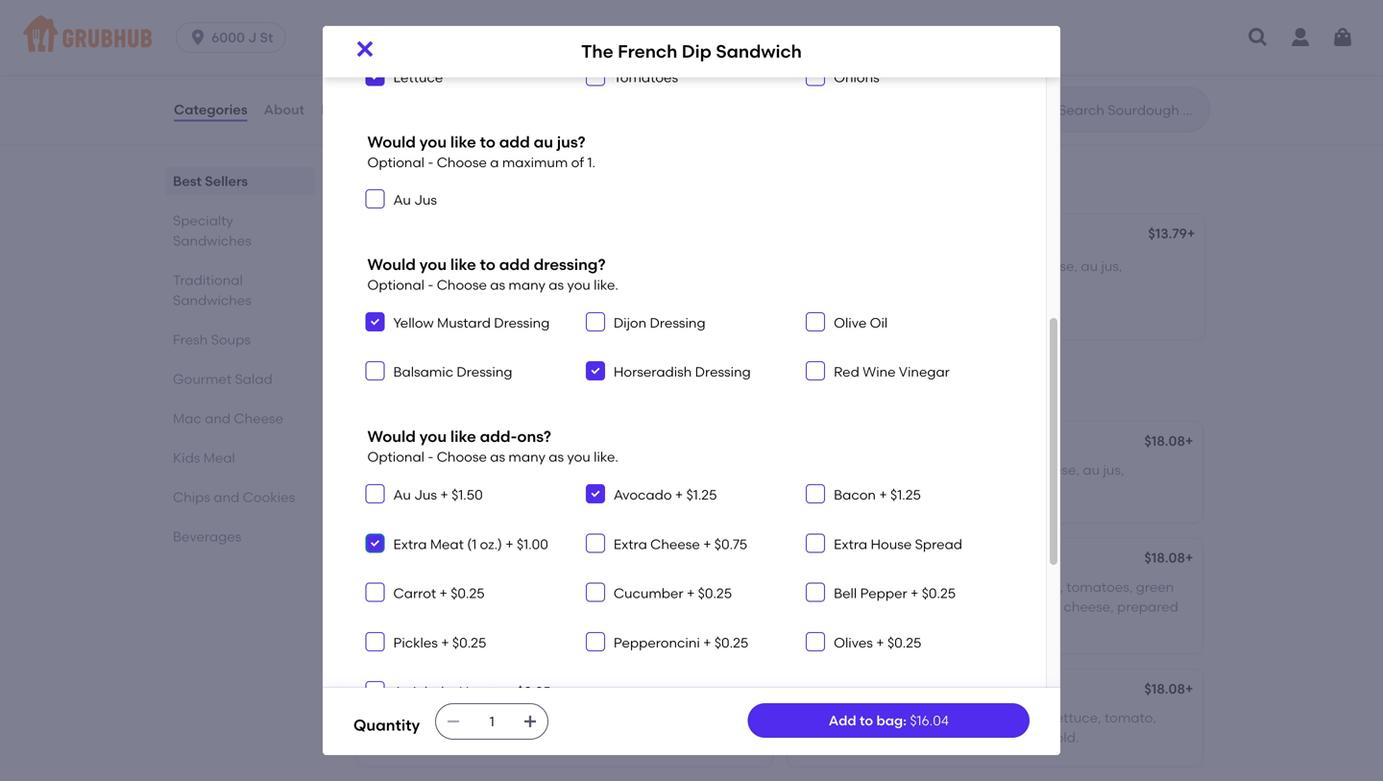 Task type: locate. For each thing, give the bounding box(es) containing it.
1 tomato, from the left
[[675, 710, 726, 726]]

0 horizontal spatial cold.
[[617, 729, 649, 746]]

brisket, down the $1.00
[[491, 579, 538, 595]]

extra cheese + $0.75
[[614, 536, 748, 552]]

1 barbecue from the left
[[461, 598, 525, 615]]

and right mac
[[205, 410, 231, 427]]

1 vertical spatial cheese
[[651, 536, 700, 552]]

traditional
[[173, 272, 243, 288]]

kids meal
[[173, 450, 235, 466]]

like. inside would you like to add toppings? optional - choose as many as you like.
[[594, 31, 619, 48]]

j
[[248, 29, 257, 46]]

1 brisket from the left
[[426, 552, 470, 568]]

1 green from the left
[[706, 579, 744, 595]]

caprese up add
[[799, 683, 856, 699]]

1 vertical spatial au
[[393, 487, 411, 503]]

3 $18.08 + from the top
[[1145, 681, 1194, 697]]

green
[[706, 579, 744, 595], [1137, 579, 1175, 595]]

1 horizontal spatial sauce,
[[959, 598, 1002, 615]]

dressing for dijon dressing
[[650, 315, 706, 331]]

$13.79 + for 6". served with house spread, swiss cheese, au jus, prepared hot.
[[1149, 225, 1196, 242]]

hot.
[[862, 278, 887, 294], [864, 481, 889, 498], [434, 485, 458, 502], [369, 618, 394, 634], [799, 618, 824, 634]]

1 vertical spatial specialty
[[354, 377, 449, 401]]

brisket, for smoked brisket sandwich
[[491, 579, 538, 595]]

best down categories button
[[173, 173, 202, 189]]

$0.25 for carrot + $0.25
[[451, 585, 485, 602]]

salad
[[235, 371, 273, 387]]

and right broil
[[520, 258, 546, 275]]

add inside would you like to add toppings? optional - choose as many as you like.
[[499, 10, 530, 28]]

2 $18.08 from the top
[[1145, 550, 1186, 566]]

$13.79 for 6". fresh mozzarella cheese, basil aioli, lettuce, tomato, and balsamic glaze. served melted or cold.
[[716, 681, 755, 697]]

0 horizontal spatial french
[[397, 439, 442, 455]]

chili left bell
[[799, 598, 825, 615]]

like. up avocado
[[594, 449, 619, 465]]

1 vertical spatial add
[[499, 132, 530, 151]]

like. inside the would you like to add dressing? optional - choose as many as you like.
[[594, 277, 619, 293]]

3 choose from the top
[[437, 277, 487, 293]]

2 chili from the left
[[799, 598, 825, 615]]

0 horizontal spatial barbecue
[[461, 598, 525, 615]]

1 horizontal spatial dip
[[682, 41, 712, 62]]

carrot + $0.25
[[393, 585, 485, 602]]

would inside would you like to add au jus? optional - choose a maximum of 1.
[[368, 132, 416, 151]]

french up the tomatoes
[[618, 41, 678, 62]]

1 6". fresh mozzarella cheese, basil aioli, lettuce, tomato, and balsamic glaze. served melted or cold. from the left
[[369, 710, 726, 746]]

jus left $1.50
[[414, 487, 437, 503]]

fresh left soups
[[173, 332, 208, 348]]

you inside would you like to add au jus? optional - choose a maximum of 1.
[[420, 132, 447, 151]]

dressing right dijon
[[650, 315, 706, 331]]

svg image inside 6000 j st 'button'
[[188, 28, 208, 47]]

6". served with house spread, swiss cheese, au jus, prepared hot. for $18.08
[[799, 462, 1125, 498]]

0 horizontal spatial best
[[173, 173, 202, 189]]

- down round
[[428, 277, 434, 293]]

2 6". savory smoked brisket, house spread, tomatoes, green chili coleslaw, barbecue sauce, cheddar cheese, prepared hot. from the left
[[799, 579, 1179, 634]]

2 basil from the left
[[985, 710, 1016, 726]]

3 add from the top
[[499, 255, 530, 274]]

2 lettuce, from the left
[[1053, 710, 1102, 726]]

6". savory smoked brisket, house spread, tomatoes, green chili coleslaw, barbecue sauce, cheddar cheese, prepared hot. for smoked brisket sandwich
[[369, 579, 748, 634]]

brisket for smoked brisket sandwich
[[426, 552, 470, 568]]

1 cheddar from the left
[[575, 598, 630, 615]]

chili up pickles
[[369, 598, 395, 615]]

1 horizontal spatial brisket
[[856, 552, 901, 568]]

dip
[[682, 41, 712, 62], [445, 439, 468, 455]]

glaze. for caprese sandwich meal
[[892, 729, 930, 746]]

london
[[436, 258, 485, 275]]

caprese up quantity
[[369, 683, 425, 699]]

gourmet
[[173, 371, 232, 387]]

svg image
[[173, 20, 192, 39], [1247, 26, 1270, 49], [369, 365, 381, 377], [590, 365, 601, 377], [369, 488, 381, 500], [810, 488, 822, 500], [590, 587, 601, 598], [810, 587, 822, 598], [369, 685, 381, 697], [446, 714, 461, 729], [523, 714, 538, 729]]

1 lettuce, from the left
[[622, 710, 671, 726]]

2 choose from the top
[[437, 154, 487, 170]]

tomatoes, for $13.79
[[636, 579, 703, 595]]

2 au from the top
[[393, 487, 411, 503]]

0 vertical spatial $13.79
[[1149, 225, 1188, 242]]

lettuce, for $18.08
[[1053, 710, 1102, 726]]

1 horizontal spatial $1.25
[[891, 487, 921, 503]]

served for caprese sandwich meal
[[934, 729, 979, 746]]

2 many from the top
[[509, 277, 546, 293]]

chili
[[369, 598, 395, 615], [799, 598, 825, 615]]

0 horizontal spatial glaze.
[[462, 729, 500, 746]]

would inside would you like to add toppings? optional - choose as many as you like.
[[368, 10, 416, 28]]

2 melted from the left
[[982, 729, 1028, 746]]

sellers
[[403, 155, 470, 180], [205, 173, 248, 189]]

melted for caprese sandwich meal
[[982, 729, 1028, 746]]

dressing
[[494, 315, 550, 331], [650, 315, 706, 331], [457, 364, 513, 380], [695, 364, 751, 380]]

2 would from the top
[[368, 132, 416, 151]]

1 vertical spatial like.
[[594, 277, 619, 293]]

0 vertical spatial $13.79 +
[[1149, 225, 1196, 242]]

1 aioli, from the left
[[588, 710, 619, 726]]

specialty down yellow
[[354, 377, 449, 401]]

2 vertical spatial $18.08 +
[[1145, 681, 1194, 697]]

6". savory smoked brisket, house spread, tomatoes, green chili coleslaw, barbecue sauce, cheddar cheese, prepared hot. down the $1.00
[[369, 579, 748, 634]]

specialty sandwiches up "add-"
[[354, 377, 576, 401]]

served up olive
[[818, 258, 861, 275]]

0 horizontal spatial aioli,
[[588, 710, 619, 726]]

glaze.
[[462, 729, 500, 746], [892, 729, 930, 746]]

1 horizontal spatial lettuce,
[[1053, 710, 1102, 726]]

like
[[451, 10, 476, 28], [451, 132, 476, 151], [451, 255, 476, 274], [451, 427, 476, 446]]

0 vertical spatial dip
[[682, 41, 712, 62]]

brisket up carrot + $0.25 at the bottom left of the page
[[426, 552, 470, 568]]

$18.08 for 6". fresh mozzarella cheese, basil aioli, lettuce, tomato, and balsamic glaze. served melted or cold.
[[1145, 681, 1186, 697]]

mozzarella
[[427, 710, 498, 726], [858, 710, 928, 726]]

2 jus from the top
[[414, 487, 437, 503]]

1 like. from the top
[[594, 31, 619, 48]]

extra left "house"
[[834, 536, 868, 552]]

0 vertical spatial specialty sandwiches
[[173, 212, 252, 249]]

svg image for 6000 j st
[[188, 28, 208, 47]]

4 would from the top
[[368, 427, 416, 446]]

like right order
[[451, 10, 476, 28]]

3 like from the top
[[451, 255, 476, 274]]

brisket, down spread
[[922, 579, 969, 595]]

balsamic for caprese sandwich
[[398, 729, 458, 746]]

cheese,
[[1028, 258, 1078, 275], [1030, 462, 1080, 478], [599, 466, 650, 482], [634, 598, 684, 615], [1064, 598, 1114, 615], [501, 710, 551, 726], [932, 710, 982, 726]]

1 jus from the top
[[414, 192, 437, 208]]

and down caprese sandwich meal on the bottom right of page
[[799, 729, 825, 746]]

au
[[393, 192, 411, 208], [393, 487, 411, 503]]

sandwiches up traditional
[[173, 233, 252, 249]]

2 sauce, from the left
[[959, 598, 1002, 615]]

3 - from the top
[[428, 277, 434, 293]]

would for would you like to add au jus?
[[368, 132, 416, 151]]

served up bacon
[[820, 462, 863, 478]]

basil for caprese sandwich
[[555, 710, 585, 726]]

many down broil
[[509, 277, 546, 293]]

spread,
[[937, 258, 987, 275], [939, 462, 989, 478], [509, 466, 558, 482], [584, 579, 633, 595], [1014, 579, 1064, 595]]

tomato,
[[675, 710, 726, 726], [1105, 710, 1157, 726]]

1 horizontal spatial sellers
[[403, 155, 470, 180]]

1 horizontal spatial specialty sandwiches
[[354, 377, 576, 401]]

and inside the top round london broil and thinly sliced.
[[520, 258, 546, 275]]

svg image for olives
[[810, 636, 822, 648]]

savory down smoked brisket sandwich
[[389, 579, 434, 595]]

2 aioli, from the left
[[1019, 710, 1049, 726]]

mozzarella down artichoke hearts + $0.25
[[427, 710, 498, 726]]

choose inside would you like to add au jus? optional - choose a maximum of 1.
[[437, 154, 487, 170]]

0 vertical spatial specialty
[[173, 212, 233, 229]]

meal
[[203, 450, 235, 466], [972, 552, 1005, 568], [927, 683, 960, 699]]

2 $1.25 from the left
[[891, 487, 921, 503]]

cheese up cucumber + $0.25 on the bottom of the page
[[651, 536, 700, 552]]

1 smoked from the left
[[437, 579, 488, 595]]

specialty
[[173, 212, 233, 229], [354, 377, 449, 401]]

sandwiches
[[173, 233, 252, 249], [173, 292, 252, 308], [454, 377, 576, 401]]

1 horizontal spatial melted
[[982, 729, 1028, 746]]

the french dip sandwich up the tomatoes
[[581, 41, 802, 62]]

tomato, for $13.79 +
[[675, 710, 726, 726]]

1 horizontal spatial 6". savory smoked brisket, house spread, tomatoes, green chili coleslaw, barbecue sauce, cheddar cheese, prepared hot.
[[799, 579, 1179, 634]]

tomatoes
[[614, 69, 678, 85]]

caprese for caprese sandwich meal
[[799, 683, 856, 699]]

with for $18.08
[[866, 462, 894, 478]]

0 vertical spatial like.
[[594, 31, 619, 48]]

smoked down smoked brisket sandwich meal
[[867, 579, 919, 595]]

1 horizontal spatial savory
[[820, 579, 864, 595]]

2 like from the top
[[451, 132, 476, 151]]

2 tomato, from the left
[[1105, 710, 1157, 726]]

1 horizontal spatial smoked
[[799, 552, 853, 568]]

Input item quantity number field
[[471, 704, 513, 739]]

4 choose from the top
[[437, 449, 487, 465]]

2 vertical spatial $13.79
[[716, 681, 755, 697]]

3 would from the top
[[368, 255, 416, 274]]

balsamic for caprese sandwich meal
[[829, 729, 889, 746]]

house
[[895, 258, 934, 275], [897, 462, 936, 478], [467, 466, 506, 482], [542, 579, 581, 595], [972, 579, 1011, 595]]

optional
[[368, 31, 425, 48], [368, 154, 425, 170], [368, 277, 425, 293], [368, 449, 425, 465]]

barbecue down smoked brisket sandwich
[[461, 598, 525, 615]]

2 - from the top
[[428, 154, 434, 170]]

as
[[490, 31, 506, 48], [549, 31, 564, 48], [490, 277, 506, 293], [549, 277, 564, 293], [490, 449, 506, 465], [549, 449, 564, 465]]

barbecue down smoked brisket sandwich meal
[[892, 598, 956, 615]]

$18.08 + for 6". served with house spread, swiss cheese, au jus, prepared hot.
[[1145, 433, 1194, 449]]

2 green from the left
[[1137, 579, 1175, 595]]

1 smoked from the left
[[369, 552, 422, 568]]

mozzarella for caprese sandwich meal
[[858, 710, 928, 726]]

mac and cheese
[[173, 410, 283, 427]]

would inside would you like add-ons? optional - choose as many as you like.
[[368, 427, 416, 446]]

bell pepper + $0.25
[[834, 585, 956, 602]]

brisket, for smoked brisket sandwich meal
[[922, 579, 969, 595]]

coleslaw, up olives
[[829, 598, 889, 615]]

6". served with house spread, swiss cheese, au jus, prepared hot. up spread
[[799, 462, 1125, 498]]

0 horizontal spatial extra
[[393, 536, 427, 552]]

0 horizontal spatial sellers
[[205, 173, 248, 189]]

specialty sandwiches down best sellers on the top left
[[173, 212, 252, 249]]

dressing down yellow mustard dressing
[[457, 364, 513, 380]]

svg image for horseradish dressing
[[590, 365, 601, 377]]

3 $18.08 from the top
[[1145, 681, 1186, 697]]

like. down toppings? on the left top of the page
[[594, 31, 619, 48]]

3 many from the top
[[509, 449, 546, 465]]

1 $18.08 from the top
[[1145, 433, 1186, 449]]

0 horizontal spatial coleslaw,
[[398, 598, 458, 615]]

1 melted from the left
[[551, 729, 597, 746]]

add
[[499, 10, 530, 28], [499, 132, 530, 151], [499, 255, 530, 274]]

6". for caprese sandwich meal
[[799, 710, 817, 726]]

1 savory from the left
[[389, 579, 434, 595]]

$0.25 right pepperoncini
[[715, 635, 749, 651]]

like inside the would you like to add dressing? optional - choose as many as you like.
[[451, 255, 476, 274]]

jus, for $13.79
[[1102, 258, 1123, 275]]

0 horizontal spatial basil
[[555, 710, 585, 726]]

svg image for pepperoncini
[[590, 636, 601, 648]]

$18.08 + for 6". savory smoked brisket, house spread, tomatoes, green chili coleslaw, barbecue sauce, cheddar cheese, prepared hot.
[[1145, 550, 1194, 566]]

with
[[865, 258, 892, 275], [866, 462, 894, 478], [436, 466, 463, 482]]

0 horizontal spatial tomato,
[[675, 710, 726, 726]]

- inside would you like to add toppings? optional - choose as many as you like.
[[428, 31, 434, 48]]

2 vertical spatial add
[[499, 255, 530, 274]]

would you like add-ons? optional - choose as many as you like.
[[368, 427, 619, 465]]

1 6". savory smoked brisket, house spread, tomatoes, green chili coleslaw, barbecue sauce, cheddar cheese, prepared hot. from the left
[[369, 579, 748, 634]]

with up bacon + $1.25
[[866, 462, 894, 478]]

0 horizontal spatial green
[[706, 579, 744, 595]]

served for $13.79 +
[[818, 258, 861, 275]]

of
[[571, 154, 584, 170]]

$0.25 for pickles + $0.25
[[453, 635, 487, 651]]

like left "add-"
[[451, 427, 476, 446]]

with up the oil
[[865, 258, 892, 275]]

2 savory from the left
[[820, 579, 864, 595]]

1 horizontal spatial 6". fresh mozzarella cheese, basil aioli, lettuce, tomato, and balsamic glaze. served melted or cold.
[[799, 710, 1157, 746]]

au inside would you like to add au jus? optional - choose a maximum of 1.
[[534, 132, 553, 151]]

mozzarella down caprese sandwich meal on the bottom right of page
[[858, 710, 928, 726]]

1 horizontal spatial barbecue
[[892, 598, 956, 615]]

a
[[490, 154, 499, 170]]

coleslaw,
[[398, 598, 458, 615], [829, 598, 889, 615]]

would down balsamic
[[368, 427, 416, 446]]

smoked down smoked brisket sandwich
[[437, 579, 488, 595]]

6000 j st
[[212, 29, 273, 46]]

1 horizontal spatial the french dip sandwich
[[581, 41, 802, 62]]

beverages
[[173, 529, 241, 545]]

1 horizontal spatial tomato,
[[1105, 710, 1157, 726]]

$13.79 +
[[1149, 225, 1196, 242], [716, 681, 763, 697]]

2 vertical spatial like.
[[594, 449, 619, 465]]

the french dip sandwich up au jus + $1.50
[[369, 439, 536, 455]]

balsamic down add
[[829, 729, 889, 746]]

1 horizontal spatial aioli,
[[1019, 710, 1049, 726]]

svg image for bell pepper
[[810, 587, 822, 598]]

au
[[534, 132, 553, 151], [1081, 258, 1098, 275], [1083, 462, 1100, 478], [653, 466, 670, 482]]

0 horizontal spatial chili
[[369, 598, 395, 615]]

$0.25 down spread
[[922, 585, 956, 602]]

6". savory smoked brisket, house spread, tomatoes, green chili coleslaw, barbecue sauce, cheddar cheese, prepared hot. for smoked brisket sandwich meal
[[799, 579, 1179, 634]]

2 vertical spatial sandwiches
[[454, 377, 576, 401]]

optional up the "lettuce"
[[368, 31, 425, 48]]

would right group
[[368, 10, 416, 28]]

1 horizontal spatial fresh
[[389, 710, 424, 726]]

0 horizontal spatial smoked
[[369, 552, 422, 568]]

4 like from the top
[[451, 427, 476, 446]]

svg image for dijon dressing
[[590, 316, 601, 328]]

- up the "lettuce"
[[428, 31, 434, 48]]

would for would you like to add toppings?
[[368, 10, 416, 28]]

svg image for avocado
[[590, 488, 601, 500]]

like. for dressing?
[[594, 277, 619, 293]]

many
[[509, 31, 546, 48], [509, 277, 546, 293], [509, 449, 546, 465]]

0 horizontal spatial cheddar
[[575, 598, 630, 615]]

0 horizontal spatial melted
[[551, 729, 597, 746]]

0 horizontal spatial or
[[601, 729, 614, 746]]

svg image for lettuce
[[369, 71, 381, 82]]

best
[[354, 155, 398, 180], [173, 173, 202, 189]]

many inside would you like to add toppings? optional - choose as many as you like.
[[509, 31, 546, 48]]

2 smoked from the left
[[799, 552, 853, 568]]

would up ordered
[[368, 132, 416, 151]]

0 horizontal spatial specialty
[[173, 212, 233, 229]]

sellers inside best sellers most ordered on grubhub
[[403, 155, 470, 180]]

avocado
[[614, 487, 672, 503]]

dressing for balsamic dressing
[[457, 364, 513, 380]]

optional up au jus + $1.50
[[368, 449, 425, 465]]

coleslaw, up pickles + $0.25
[[398, 598, 458, 615]]

6". savory smoked brisket, house spread, tomatoes, green chili coleslaw, barbecue sauce, cheddar cheese, prepared hot. down spread
[[799, 579, 1179, 634]]

0 horizontal spatial mozzarella
[[427, 710, 498, 726]]

2 extra from the left
[[614, 536, 647, 552]]

$1.25 up extra house spread
[[891, 487, 921, 503]]

many inside the would you like to add dressing? optional - choose as many as you like.
[[509, 277, 546, 293]]

savory
[[389, 579, 434, 595], [820, 579, 864, 595]]

1 - from the top
[[428, 31, 434, 48]]

$0.25 right hearts
[[517, 684, 551, 700]]

best up most at the top of the page
[[354, 155, 398, 180]]

2 $18.08 + from the top
[[1145, 550, 1194, 566]]

svg image for artichoke hearts
[[369, 685, 381, 697]]

2 served from the left
[[934, 729, 979, 746]]

categories
[[174, 101, 248, 118]]

1 au from the top
[[393, 192, 411, 208]]

choose down the london
[[437, 277, 487, 293]]

2 optional from the top
[[368, 154, 425, 170]]

$18.08 +
[[1145, 433, 1194, 449], [1145, 550, 1194, 566], [1145, 681, 1194, 697]]

like inside would you like to add toppings? optional - choose as many as you like.
[[451, 10, 476, 28]]

6". fresh mozzarella cheese, basil aioli, lettuce, tomato, and balsamic glaze. served melted or cold.
[[369, 710, 726, 746], [799, 710, 1157, 746]]

1 horizontal spatial smoked
[[867, 579, 919, 595]]

like for au
[[451, 132, 476, 151]]

2 balsamic from the left
[[829, 729, 889, 746]]

served down artichoke hearts + $0.25
[[503, 729, 548, 746]]

brisket up pepper
[[856, 552, 901, 568]]

2 mozzarella from the left
[[858, 710, 928, 726]]

to inside the would you like to add dressing? optional - choose as many as you like.
[[480, 255, 496, 274]]

meal right kids
[[203, 450, 235, 466]]

to inside would you like to add au jus? optional - choose a maximum of 1.
[[480, 132, 496, 151]]

0 horizontal spatial $1.25
[[687, 487, 717, 503]]

1 balsamic from the left
[[398, 729, 458, 746]]

1 $1.25 from the left
[[687, 487, 717, 503]]

jus, for $18.08
[[1104, 462, 1125, 478]]

1 extra from the left
[[393, 536, 427, 552]]

french
[[618, 41, 678, 62], [397, 439, 442, 455]]

$0.25 up artichoke hearts + $0.25
[[453, 635, 487, 651]]

like inside would you like to add au jus? optional - choose a maximum of 1.
[[451, 132, 476, 151]]

optional up ordered
[[368, 154, 425, 170]]

glaze. down hearts
[[462, 729, 500, 746]]

choose up the "lettuce"
[[437, 31, 487, 48]]

0 horizontal spatial served
[[503, 729, 548, 746]]

melted for caprese sandwich
[[551, 729, 597, 746]]

0 vertical spatial jus
[[414, 192, 437, 208]]

2 horizontal spatial meal
[[972, 552, 1005, 568]]

savory up olives
[[820, 579, 864, 595]]

$0.25
[[451, 585, 485, 602], [698, 585, 732, 602], [922, 585, 956, 602], [453, 635, 487, 651], [715, 635, 749, 651], [888, 635, 922, 651], [517, 684, 551, 700]]

$18.08 for 6". savory smoked brisket, house spread, tomatoes, green chili coleslaw, barbecue sauce, cheddar cheese, prepared hot.
[[1145, 550, 1186, 566]]

to up a
[[480, 132, 496, 151]]

best inside best sellers most ordered on grubhub
[[354, 155, 398, 180]]

1 horizontal spatial green
[[1137, 579, 1175, 595]]

$1.25 up extra cheese + $0.75
[[687, 487, 717, 503]]

1 like from the top
[[451, 10, 476, 28]]

1 horizontal spatial served
[[934, 729, 979, 746]]

1 vertical spatial the
[[369, 439, 393, 455]]

2 coleslaw, from the left
[[829, 598, 889, 615]]

served for $18.08 +
[[820, 462, 863, 478]]

$1.00
[[517, 536, 549, 552]]

would you like to add toppings? optional - choose as many as you like.
[[368, 10, 619, 48]]

$1.25
[[687, 487, 717, 503], [891, 487, 921, 503]]

$0.25 down the $0.75
[[698, 585, 732, 602]]

1 vertical spatial dip
[[445, 439, 468, 455]]

1 coleslaw, from the left
[[398, 598, 458, 615]]

french up au jus + $1.50
[[397, 439, 442, 455]]

- inside would you like add-ons? optional - choose as many as you like.
[[428, 449, 434, 465]]

au jus + $1.50
[[393, 487, 483, 503]]

2 brisket from the left
[[856, 552, 901, 568]]

1 horizontal spatial french
[[618, 41, 678, 62]]

svg image for extra house spread
[[810, 537, 822, 549]]

caprese
[[369, 683, 425, 699], [799, 683, 856, 699]]

like inside would you like add-ons? optional - choose as many as you like.
[[451, 427, 476, 446]]

add inside would you like to add au jus? optional - choose a maximum of 1.
[[499, 132, 530, 151]]

0 vertical spatial the
[[581, 41, 614, 62]]

1 caprese from the left
[[369, 683, 425, 699]]

2 glaze. from the left
[[892, 729, 930, 746]]

like left broil
[[451, 255, 476, 274]]

to inside would you like to add toppings? optional - choose as many as you like.
[[480, 10, 496, 28]]

1 would from the top
[[368, 10, 416, 28]]

1 glaze. from the left
[[462, 729, 500, 746]]

artichoke hearts + $0.25
[[393, 684, 551, 700]]

2 cold. from the left
[[1048, 729, 1080, 746]]

fresh soups
[[173, 332, 251, 348]]

yellow
[[393, 315, 434, 331]]

svg image inside preorder button
[[173, 20, 192, 39]]

optional down top
[[368, 277, 425, 293]]

brisket
[[426, 552, 470, 568], [856, 552, 901, 568]]

1 vertical spatial $18.08
[[1145, 550, 1186, 566]]

sellers down categories button
[[205, 173, 248, 189]]

red wine vinegar
[[834, 364, 950, 380]]

1 served from the left
[[503, 729, 548, 746]]

0 horizontal spatial 6". savory smoked brisket, house spread, tomatoes, green chili coleslaw, barbecue sauce, cheddar cheese, prepared hot.
[[369, 579, 748, 634]]

chili for smoked brisket sandwich meal
[[799, 598, 825, 615]]

would up sliced.
[[368, 255, 416, 274]]

smoked for smoked brisket sandwich meal
[[799, 552, 853, 568]]

2 add from the top
[[499, 132, 530, 151]]

0 horizontal spatial dip
[[445, 439, 468, 455]]

3 optional from the top
[[368, 277, 425, 293]]

1 horizontal spatial $13.79 +
[[1149, 225, 1196, 242]]

0 vertical spatial add
[[499, 10, 530, 28]]

$1.25 for avocado + $1.25
[[687, 487, 717, 503]]

0 horizontal spatial fresh
[[173, 332, 208, 348]]

0 horizontal spatial the french dip sandwich
[[369, 439, 536, 455]]

0 vertical spatial cheese
[[234, 410, 283, 427]]

au right most at the top of the page
[[393, 192, 411, 208]]

1 horizontal spatial mozzarella
[[858, 710, 928, 726]]

au for au jus
[[393, 192, 411, 208]]

sauce, down spread
[[959, 598, 1002, 615]]

smoked up bell
[[799, 552, 853, 568]]

sellers up on
[[403, 155, 470, 180]]

1 sauce, from the left
[[528, 598, 571, 615]]

1 basil from the left
[[555, 710, 585, 726]]

2 tomatoes, from the left
[[1067, 579, 1133, 595]]

caprese for caprese sandwich
[[369, 683, 425, 699]]

2 like. from the top
[[594, 277, 619, 293]]

1 or from the left
[[601, 729, 614, 746]]

add for toppings?
[[499, 10, 530, 28]]

1 cold. from the left
[[617, 729, 649, 746]]

0 vertical spatial $18.08
[[1145, 433, 1186, 449]]

1 vertical spatial many
[[509, 277, 546, 293]]

2 cheddar from the left
[[1005, 598, 1061, 615]]

svg image
[[1332, 26, 1355, 49], [188, 28, 208, 47], [354, 37, 377, 61], [369, 71, 381, 82], [590, 71, 601, 82], [810, 71, 822, 82], [369, 193, 381, 205], [369, 316, 381, 328], [590, 316, 601, 328], [810, 316, 822, 328], [810, 365, 822, 377], [590, 488, 601, 500], [369, 537, 381, 549], [590, 537, 601, 549], [810, 537, 822, 549], [369, 587, 381, 598], [369, 636, 381, 648], [590, 636, 601, 648], [810, 636, 822, 648]]

start group order
[[288, 21, 401, 37]]

2 brisket, from the left
[[922, 579, 969, 595]]

$0.25 down smoked brisket sandwich
[[451, 585, 485, 602]]

swiss
[[990, 258, 1025, 275], [992, 462, 1027, 478], [561, 466, 596, 482]]

1 chili from the left
[[369, 598, 395, 615]]

6". for smoked brisket sandwich
[[369, 579, 386, 595]]

- inside would you like to add au jus? optional - choose a maximum of 1.
[[428, 154, 434, 170]]

add
[[829, 712, 857, 729]]

smoked brisket sandwich meal
[[799, 552, 1005, 568]]

svg image for onions
[[810, 71, 822, 82]]

many for dressing?
[[509, 277, 546, 293]]

1 choose from the top
[[437, 31, 487, 48]]

1 horizontal spatial the
[[581, 41, 614, 62]]

to left toppings? on the left top of the page
[[480, 10, 496, 28]]

optional inside the would you like to add dressing? optional - choose as many as you like.
[[368, 277, 425, 293]]

1 mozzarella from the left
[[427, 710, 498, 726]]

1 add from the top
[[499, 10, 530, 28]]

savory for smoked brisket sandwich meal
[[820, 579, 864, 595]]

2 vertical spatial many
[[509, 449, 546, 465]]

1 vertical spatial $13.79 +
[[716, 681, 763, 697]]

bag:
[[877, 712, 907, 729]]

6". served with house spread, swiss cheese, au jus, prepared hot.
[[798, 258, 1123, 294], [799, 462, 1125, 498], [369, 466, 694, 502]]

3 like. from the top
[[594, 449, 619, 465]]

carrot
[[393, 585, 436, 602]]

4 optional from the top
[[368, 449, 425, 465]]

smoked brisket sandwich
[[369, 552, 539, 568]]

6". for caprese sandwich
[[369, 710, 386, 726]]

cheddar for smoked brisket sandwich
[[575, 598, 630, 615]]

1 horizontal spatial or
[[1031, 729, 1045, 746]]

basil right input item quantity number field at the bottom left of page
[[555, 710, 585, 726]]

1 horizontal spatial balsamic
[[829, 729, 889, 746]]

specialty down best sellers on the top left
[[173, 212, 233, 229]]

1 horizontal spatial tomatoes,
[[1067, 579, 1133, 595]]

0 horizontal spatial brisket,
[[491, 579, 538, 595]]

green for $13.79
[[706, 579, 744, 595]]

extra down avocado
[[614, 536, 647, 552]]

1 vertical spatial specialty sandwiches
[[354, 377, 576, 401]]

add inside the would you like to add dressing? optional - choose as many as you like.
[[499, 255, 530, 274]]

$18.08 + for 6". fresh mozzarella cheese, basil aioli, lettuce, tomato, and balsamic glaze. served melted or cold.
[[1145, 681, 1194, 697]]

extra meat (1 oz.) + $1.00
[[393, 536, 549, 552]]

2 caprese from the left
[[799, 683, 856, 699]]

1 horizontal spatial brisket,
[[922, 579, 969, 595]]

svg image for bacon
[[810, 488, 822, 500]]

au left $1.50
[[393, 487, 411, 503]]

served up au jus + $1.50
[[389, 466, 433, 482]]

sandwiches down traditional
[[173, 292, 252, 308]]

1 tomatoes, from the left
[[636, 579, 703, 595]]

coleslaw, for smoked brisket sandwich meal
[[829, 598, 889, 615]]

4 - from the top
[[428, 449, 434, 465]]

- inside the would you like to add dressing? optional - choose as many as you like.
[[428, 277, 434, 293]]

0 horizontal spatial sauce,
[[528, 598, 571, 615]]

aioli,
[[588, 710, 619, 726], [1019, 710, 1049, 726]]

1 many from the top
[[509, 31, 546, 48]]

$0.25 for pepperoncini + $0.25
[[715, 635, 749, 651]]

1 brisket, from the left
[[491, 579, 538, 595]]

1 horizontal spatial caprese
[[799, 683, 856, 699]]

6". served with house spread, swiss cheese, au jus, prepared hot. up the oil
[[798, 258, 1123, 294]]

0 horizontal spatial meal
[[203, 450, 235, 466]]

2 smoked from the left
[[867, 579, 919, 595]]

6".
[[798, 258, 815, 275], [799, 462, 817, 478], [369, 466, 386, 482], [369, 579, 386, 595], [799, 579, 817, 595], [369, 710, 386, 726], [799, 710, 817, 726]]

2 barbecue from the left
[[892, 598, 956, 615]]

cheese down salad
[[234, 410, 283, 427]]

svg image for preorder
[[173, 20, 192, 39]]

1 horizontal spatial cheddar
[[1005, 598, 1061, 615]]

smoked up carrot
[[369, 552, 422, 568]]

gourmet salad
[[173, 371, 273, 387]]

1 optional from the top
[[368, 31, 425, 48]]

lettuce, for $13.79
[[622, 710, 671, 726]]

svg image for olive oil
[[810, 316, 822, 328]]

1 horizontal spatial cold.
[[1048, 729, 1080, 746]]

Search Sourdough & Co  search field
[[1057, 101, 1204, 119]]

2 horizontal spatial fresh
[[820, 710, 855, 726]]

2 6". fresh mozzarella cheese, basil aioli, lettuce, tomato, and balsamic glaze. served melted or cold. from the left
[[799, 710, 1157, 746]]

would inside the would you like to add dressing? optional - choose as many as you like.
[[368, 255, 416, 274]]

0 vertical spatial french
[[618, 41, 678, 62]]

6". served with house spread, swiss cheese, au jus, prepared hot. down ons?
[[369, 466, 694, 502]]

to up yellow mustard dressing
[[480, 255, 496, 274]]

- up ordered
[[428, 154, 434, 170]]

choose up $1.50
[[437, 449, 487, 465]]

melted
[[551, 729, 597, 746], [982, 729, 1028, 746]]

0 vertical spatial many
[[509, 31, 546, 48]]

aioli, for caprese sandwich meal
[[1019, 710, 1049, 726]]

1 $18.08 + from the top
[[1145, 433, 1194, 449]]

jus for au jus
[[414, 192, 437, 208]]

extra left meat
[[393, 536, 427, 552]]

2 or from the left
[[1031, 729, 1045, 746]]

chili for smoked brisket sandwich
[[369, 598, 395, 615]]



Task type: describe. For each thing, give the bounding box(es) containing it.
svg image for tomatoes
[[590, 71, 601, 82]]

to for toppings?
[[480, 10, 496, 28]]

to for au
[[480, 132, 496, 151]]

broil
[[488, 258, 517, 275]]

red
[[834, 364, 860, 380]]

caprese sandwich
[[369, 683, 494, 699]]

1 vertical spatial meal
[[972, 552, 1005, 568]]

$13.79 for 6". served with house spread, swiss cheese, au jus, prepared hot.
[[1149, 225, 1188, 242]]

horseradish
[[614, 364, 692, 380]]

svg image for the french dip sandwich
[[354, 37, 377, 61]]

6". fresh mozzarella cheese, basil aioli, lettuce, tomato, and balsamic glaze. served melted or cold. for caprese sandwich
[[369, 710, 726, 746]]

svg image for extra cheese
[[590, 537, 601, 549]]

0 vertical spatial sandwiches
[[173, 233, 252, 249]]

tomatoes, for $18.08
[[1067, 579, 1133, 595]]

about button
[[263, 75, 306, 144]]

toppings?
[[534, 10, 609, 28]]

au for au jus + $1.50
[[393, 487, 411, 503]]

pickles + $0.25
[[393, 635, 487, 651]]

ordered
[[388, 183, 440, 199]]

basil for caprese sandwich meal
[[985, 710, 1016, 726]]

swiss for $18.08
[[992, 462, 1027, 478]]

pickles
[[393, 635, 438, 651]]

$1.50
[[452, 487, 483, 503]]

order
[[366, 21, 401, 37]]

or for caprese sandwich
[[601, 729, 614, 746]]

reviews
[[321, 101, 375, 118]]

0 horizontal spatial specialty sandwiches
[[173, 212, 252, 249]]

round
[[394, 258, 433, 275]]

dressing for horseradish dressing
[[695, 364, 751, 380]]

pepper
[[861, 585, 908, 602]]

like. for toppings?
[[594, 31, 619, 48]]

$1.25 for bacon + $1.25
[[891, 487, 921, 503]]

st
[[260, 29, 273, 46]]

kids
[[173, 450, 200, 466]]

svg image for yellow mustard dressing
[[369, 316, 381, 328]]

or for caprese sandwich meal
[[1031, 729, 1045, 746]]

traditional sandwiches
[[173, 272, 252, 308]]

$0.25 for cucumber + $0.25
[[698, 585, 732, 602]]

2 vertical spatial meal
[[927, 683, 960, 699]]

1 horizontal spatial specialty
[[354, 377, 449, 401]]

0 vertical spatial meal
[[203, 450, 235, 466]]

start group order button
[[265, 12, 401, 47]]

jus?
[[557, 132, 586, 151]]

like for dressing?
[[451, 255, 476, 274]]

brisket for smoked brisket sandwich meal
[[856, 552, 901, 568]]

soups
[[211, 332, 251, 348]]

optional inside would you like to add au jus? optional - choose a maximum of 1.
[[368, 154, 425, 170]]

1 vertical spatial $13.79
[[716, 550, 755, 566]]

$18.08 for 6". served with house spread, swiss cheese, au jus, prepared hot.
[[1145, 433, 1186, 449]]

cookies
[[243, 489, 295, 505]]

dressing?
[[534, 255, 606, 274]]

$16.04
[[910, 712, 949, 729]]

avocado + $1.25
[[614, 487, 717, 503]]

svg image for cucumber
[[590, 587, 601, 598]]

about
[[264, 101, 305, 118]]

0 vertical spatial the french dip sandwich
[[581, 41, 802, 62]]

savory for smoked brisket sandwich
[[389, 579, 434, 595]]

best sellers most ordered on grubhub
[[354, 155, 522, 199]]

categories button
[[173, 75, 249, 144]]

olive oil
[[834, 315, 888, 331]]

0 horizontal spatial the
[[369, 439, 393, 455]]

top round london broil and thinly sliced. button
[[356, 214, 775, 339]]

top round london broil and thinly sliced.
[[367, 258, 584, 294]]

would for would you like to add dressing?
[[368, 255, 416, 274]]

add to bag: $16.04
[[829, 712, 949, 729]]

quantity
[[354, 716, 420, 735]]

served for caprese sandwich
[[503, 729, 548, 746]]

cucumber
[[614, 585, 684, 602]]

like for optional
[[451, 427, 476, 446]]

house
[[871, 536, 912, 552]]

like. inside would you like add-ons? optional - choose as many as you like.
[[594, 449, 619, 465]]

1 horizontal spatial cheese
[[651, 536, 700, 552]]

best for best sellers most ordered on grubhub
[[354, 155, 398, 180]]

wine
[[863, 364, 896, 380]]

mustard
[[437, 315, 491, 331]]

barbecue for smoked brisket sandwich
[[461, 598, 525, 615]]

preorder
[[196, 21, 254, 37]]

fresh for caprese sandwich meal
[[820, 710, 855, 726]]

preorder button
[[173, 12, 254, 47]]

sliced.
[[367, 278, 408, 294]]

smoked for smoked brisket sandwich
[[369, 552, 422, 568]]

horseradish dressing
[[614, 364, 751, 380]]

1 vertical spatial french
[[397, 439, 442, 455]]

optional inside would you like add-ons? optional - choose as many as you like.
[[368, 449, 425, 465]]

and right chips
[[214, 489, 240, 505]]

olives + $0.25
[[834, 635, 922, 651]]

6000 j st button
[[176, 22, 294, 53]]

sellers for best sellers
[[205, 173, 248, 189]]

svg image inside main navigation navigation
[[1247, 26, 1270, 49]]

hearts
[[459, 684, 503, 700]]

tomato, for $18.08 +
[[1105, 710, 1157, 726]]

cold. for $13.79
[[617, 729, 649, 746]]

$13.79 + for 6". fresh mozzarella cheese, basil aioli, lettuce, tomato, and balsamic glaze. served melted or cold.
[[716, 681, 763, 697]]

reviews button
[[320, 75, 375, 144]]

cold. for $18.08
[[1048, 729, 1080, 746]]

1 vertical spatial the french dip sandwich
[[369, 439, 536, 455]]

many inside would you like add-ons? optional - choose as many as you like.
[[509, 449, 546, 465]]

coleslaw, for smoked brisket sandwich
[[398, 598, 458, 615]]

best sellers
[[173, 173, 248, 189]]

2. roast beef sandwich meal image
[[630, 214, 775, 339]]

svg image for au jus
[[369, 488, 381, 500]]

choose inside the would you like to add dressing? optional - choose as many as you like.
[[437, 277, 487, 293]]

with up au jus + $1.50
[[436, 466, 463, 482]]

pepperoncini + $0.25
[[614, 635, 749, 651]]

swiss for $13.79
[[990, 258, 1025, 275]]

like for toppings?
[[451, 10, 476, 28]]

spread
[[915, 536, 963, 552]]

mozzarella for caprese sandwich
[[427, 710, 498, 726]]

$0.75
[[715, 536, 748, 552]]

extra house spread
[[834, 536, 963, 552]]

svg image for extra meat (1 oz.)
[[369, 537, 381, 549]]

6". for smoked brisket sandwich meal
[[799, 579, 817, 595]]

bell
[[834, 585, 857, 602]]

3 extra from the left
[[834, 536, 868, 552]]

choose inside would you like add-ons? optional - choose as many as you like.
[[437, 449, 487, 465]]

would for would you like add-ons?
[[368, 427, 416, 446]]

main navigation navigation
[[0, 0, 1384, 75]]

to right add
[[860, 712, 874, 729]]

sauce, for smoked brisket sandwich meal
[[959, 598, 1002, 615]]

search icon image
[[1028, 98, 1051, 121]]

and down artichoke
[[369, 729, 395, 746]]

people icon image
[[265, 20, 284, 39]]

6000
[[212, 29, 245, 46]]

artichoke
[[393, 684, 456, 700]]

dijon
[[614, 315, 647, 331]]

(1
[[467, 536, 477, 552]]

bacon + $1.25
[[834, 487, 921, 503]]

meat
[[430, 536, 464, 552]]

best for best sellers
[[173, 173, 202, 189]]

6". served with house spread, swiss cheese, au jus, prepared hot. for $13.79
[[798, 258, 1123, 294]]

thinly
[[549, 258, 584, 275]]

sauce, for smoked brisket sandwich
[[528, 598, 571, 615]]

cheddar for smoked brisket sandwich meal
[[1005, 598, 1061, 615]]

grubhub
[[463, 183, 522, 199]]

0 horizontal spatial cheese
[[234, 410, 283, 427]]

most
[[354, 183, 385, 199]]

olives
[[834, 635, 873, 651]]

olive
[[834, 315, 867, 331]]

would you like to add au jus? optional - choose a maximum of 1.
[[368, 132, 596, 170]]

caprese sandwich meal
[[799, 683, 960, 699]]

lettuce
[[393, 69, 443, 85]]

yellow mustard dressing
[[393, 315, 550, 331]]

optional inside would you like to add toppings? optional - choose as many as you like.
[[368, 31, 425, 48]]

top
[[367, 258, 391, 275]]

many for toppings?
[[509, 31, 546, 48]]

maximum
[[502, 154, 568, 170]]

aioli, for caprese sandwich
[[588, 710, 619, 726]]

dijon dressing
[[614, 315, 706, 331]]

sellers for best sellers most ordered on grubhub
[[403, 155, 470, 180]]

would you like to add dressing? optional - choose as many as you like.
[[368, 255, 619, 293]]

onions
[[834, 69, 880, 85]]

1 vertical spatial sandwiches
[[173, 292, 252, 308]]

$0.25 for olives + $0.25
[[888, 635, 922, 651]]

fresh for caprese sandwich
[[389, 710, 424, 726]]

1.
[[588, 154, 596, 170]]

group
[[323, 21, 362, 37]]

chips
[[173, 489, 210, 505]]

choose inside would you like to add toppings? optional - choose as many as you like.
[[437, 31, 487, 48]]

add-
[[480, 427, 517, 446]]

ons?
[[517, 427, 552, 446]]

dressing down the would you like to add dressing? optional - choose as many as you like.
[[494, 315, 550, 331]]

vinegar
[[899, 364, 950, 380]]

svg image for carrot
[[369, 587, 381, 598]]

barbecue for smoked brisket sandwich meal
[[892, 598, 956, 615]]

mac
[[173, 410, 202, 427]]

to for dressing?
[[480, 255, 496, 274]]

smoked for smoked brisket sandwich meal
[[867, 579, 919, 595]]

smoked for smoked brisket sandwich
[[437, 579, 488, 595]]



Task type: vqa. For each thing, say whether or not it's contained in the screenshot.


